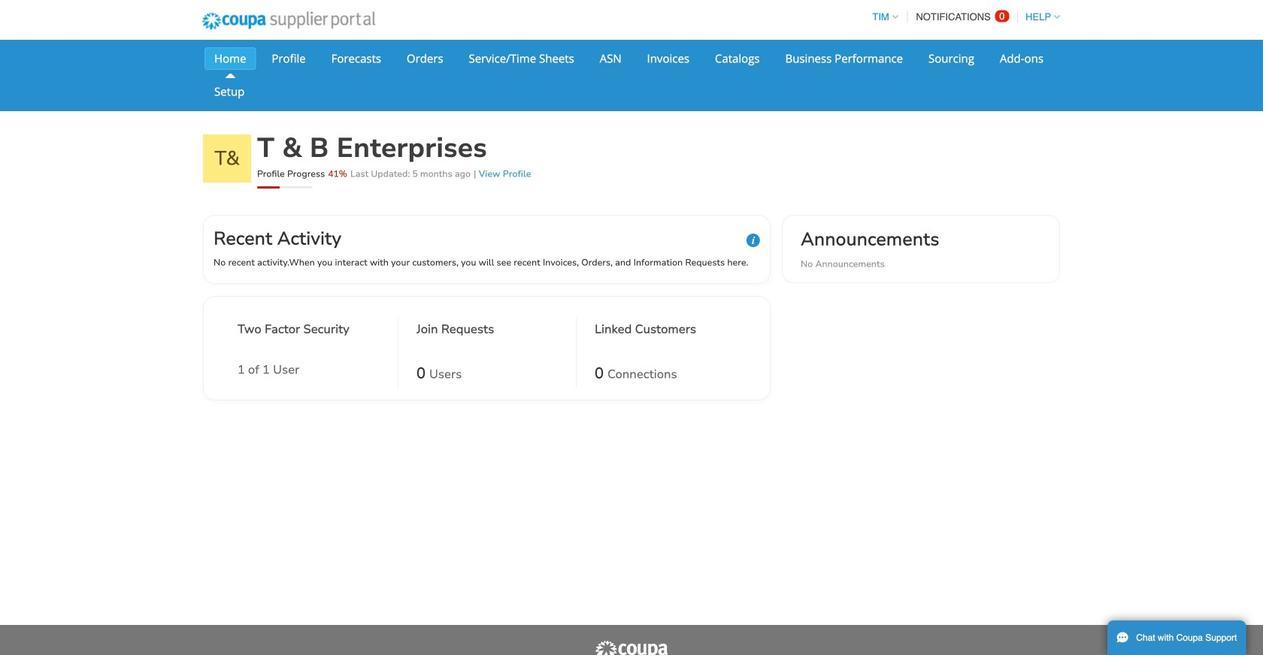 Task type: vqa. For each thing, say whether or not it's contained in the screenshot.
Search text field
no



Task type: describe. For each thing, give the bounding box(es) containing it.
1 horizontal spatial coupa supplier portal image
[[594, 641, 669, 656]]

additional information image
[[747, 234, 760, 247]]



Task type: locate. For each thing, give the bounding box(es) containing it.
navigation
[[866, 2, 1060, 32]]

coupa supplier portal image
[[192, 2, 386, 40], [594, 641, 669, 656]]

1 vertical spatial coupa supplier portal image
[[594, 641, 669, 656]]

0 horizontal spatial coupa supplier portal image
[[192, 2, 386, 40]]

0 vertical spatial coupa supplier portal image
[[192, 2, 386, 40]]

t& image
[[203, 135, 251, 183]]



